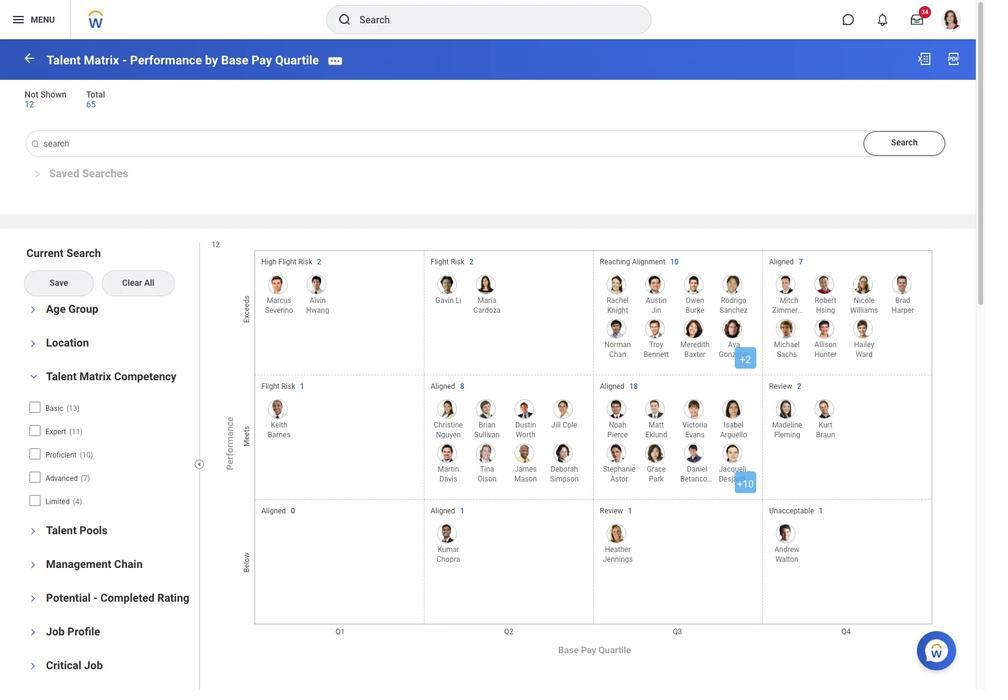 Task type: describe. For each thing, give the bounding box(es) containing it.
8 button
[[460, 381, 466, 391]]

li
[[456, 296, 461, 305]]

austin
[[646, 296, 667, 305]]

limited
[[45, 497, 70, 506]]

pools
[[79, 524, 108, 536]]

owen burke element
[[677, 293, 710, 314]]

jin
[[651, 306, 661, 314]]

demo_m127.png image
[[476, 399, 496, 419]]

1 horizontal spatial 12
[[212, 241, 220, 249]]

0 vertical spatial base
[[221, 53, 248, 67]]

flight for flight risk 1
[[261, 382, 280, 390]]

1 for unacceptable
[[819, 506, 823, 515]]

keith barnes
[[268, 420, 290, 439]]

cole
[[563, 420, 577, 429]]

james mason
[[514, 465, 537, 483]]

demo_m009.png image
[[815, 399, 834, 419]]

hunter
[[814, 350, 837, 359]]

hwang
[[306, 306, 329, 314]]

christine
[[434, 420, 463, 429]]

talent pools button
[[46, 524, 108, 536]]

rachel knight
[[607, 296, 629, 314]]

2 button for review 2
[[797, 381, 803, 391]]

chevron down image for job profile
[[29, 625, 37, 639]]

talent matrix competency group
[[25, 369, 193, 514]]

2 horizontal spatial 2
[[797, 382, 801, 390]]

flight risk 1
[[261, 382, 304, 390]]

daniel betancourt (on leave)
[[680, 465, 716, 503]]

gavin li element
[[432, 293, 461, 314]]

chevron down image for age group
[[29, 302, 37, 317]]

menu
[[31, 14, 55, 24]]

rachelknightfinal.png image
[[607, 274, 626, 294]]

jill cole element
[[548, 417, 577, 438]]

demo_m005.png image
[[776, 319, 796, 338]]

mitch zimmermann
[[772, 296, 816, 314]]

robert
[[815, 296, 836, 305]]

review 2
[[769, 382, 801, 390]]

rating
[[157, 591, 189, 604]]

talent matrix - performance by base pay quartile main content
[[0, 39, 985, 690]]

chevron down image for management chain
[[29, 557, 37, 572]]

group
[[68, 302, 98, 315]]

robert hsing element
[[808, 293, 840, 314]]

2 button for high flight risk 2
[[317, 257, 323, 267]]

basic
[[45, 404, 63, 413]]

norman chan
[[604, 340, 631, 359]]

age group
[[46, 302, 98, 315]]

1 for aligned
[[460, 506, 464, 515]]

jill cole
[[551, 420, 577, 429]]

review 1
[[600, 506, 632, 515]]

hailey ward
[[854, 340, 874, 359]]

rachel
[[607, 296, 629, 305]]

sachs
[[777, 350, 797, 359]]

review for review 1
[[600, 506, 623, 515]]

demo_m079.png image
[[307, 274, 326, 294]]

evans
[[685, 430, 705, 439]]

34 button
[[903, 6, 931, 33]]

chopra
[[437, 555, 460, 563]]

unacceptable 1
[[769, 506, 823, 515]]

chevron down image for location
[[29, 336, 37, 351]]

baxter
[[684, 350, 705, 359]]

1 horizontal spatial risk
[[298, 257, 312, 266]]

dustin
[[515, 420, 536, 429]]

demo_f080.png image
[[684, 399, 704, 419]]

nguyen
[[436, 430, 461, 439]]

demo_m100.png image
[[515, 443, 534, 463]]

clear all
[[122, 278, 154, 287]]

demo_m003.png image
[[723, 274, 742, 294]]

owen burke
[[686, 296, 704, 314]]

+10
[[737, 478, 754, 490]]

owen
[[686, 296, 704, 305]]

risk for flight risk 1
[[281, 382, 295, 390]]

justify image
[[11, 12, 26, 27]]

matt
[[649, 420, 664, 429]]

maria
[[478, 296, 496, 305]]

leave)
[[686, 494, 708, 503]]

victoria evans element
[[677, 417, 710, 439]]

demo_m249.png image
[[684, 274, 704, 294]]

matt eklund
[[645, 420, 667, 439]]

not shown 12
[[25, 89, 67, 109]]

profile logan mcneil image
[[941, 10, 961, 32]]

demo_m118.png image
[[815, 274, 834, 294]]

18
[[629, 382, 638, 390]]

martin davis element
[[431, 462, 463, 483]]

chevron down image for talent matrix competency
[[26, 372, 41, 381]]

betancourt
[[680, 474, 716, 483]]

high flight risk 2
[[261, 257, 321, 266]]

total 65
[[86, 89, 105, 109]]

deborah
[[551, 465, 578, 473]]

kumar chopra
[[437, 545, 460, 563]]

allison
[[814, 340, 837, 349]]

demo_m054.png image
[[684, 443, 704, 463]]

0 vertical spatial job
[[46, 625, 65, 638]]

ava
[[728, 340, 740, 349]]

demo_f009.png image
[[723, 443, 742, 463]]

alvin hwang element
[[300, 293, 332, 314]]

burke
[[686, 306, 704, 314]]

dustin worth element
[[508, 417, 540, 439]]

stephanie astor element
[[600, 462, 636, 483]]

location
[[46, 336, 89, 349]]

brad
[[895, 296, 910, 305]]

maria cardoza element
[[469, 293, 502, 314]]

65 button
[[86, 99, 98, 110]]

heather
[[605, 545, 631, 554]]

10 button
[[670, 257, 680, 267]]

ava gonzalez element
[[716, 337, 749, 359]]

(11)
[[69, 427, 83, 436]]

1 button for unacceptable 1
[[819, 506, 825, 516]]

braun
[[816, 430, 835, 439]]

potential
[[46, 591, 91, 604]]

unacceptable
[[769, 506, 814, 515]]

1 for review
[[628, 506, 632, 515]]

1 vertical spatial performance
[[224, 416, 235, 470]]

alignment
[[632, 257, 665, 266]]

q2
[[504, 627, 513, 636]]

1 button for review 1
[[628, 506, 634, 516]]

matrix for competency
[[79, 370, 111, 382]]

talent matrix competency tree
[[29, 397, 189, 511]]

grace park
[[647, 465, 666, 483]]

1 vertical spatial base
[[558, 644, 579, 656]]

demo_m143.png image
[[268, 399, 288, 419]]

olson
[[478, 474, 496, 483]]

(on
[[691, 484, 703, 493]]

michael sachs
[[774, 340, 800, 359]]

marcus severino element
[[261, 293, 294, 314]]

pierce
[[607, 430, 628, 439]]

q1
[[335, 627, 345, 636]]

management chain
[[46, 557, 143, 570]]

allison hunter element
[[808, 337, 840, 359]]

+2
[[740, 354, 751, 365]]

dustin worth
[[515, 420, 536, 439]]

worth
[[516, 430, 536, 439]]

demo_f064.png image
[[723, 399, 742, 419]]

demo_m002.png image
[[607, 319, 626, 338]]

exceeds
[[242, 296, 251, 323]]

age group button
[[46, 302, 98, 315]]

demo_f213.png image
[[853, 319, 873, 338]]

demo_m029.png image
[[437, 274, 457, 294]]

chevron down image for potential - completed rating
[[29, 591, 37, 606]]

location button
[[46, 336, 89, 349]]

aligned for aligned 18
[[600, 382, 624, 390]]

demo_f238.png image
[[815, 319, 834, 338]]

grace
[[647, 465, 666, 473]]

demo_m006.png image
[[645, 399, 665, 419]]

demo_f181.png image
[[684, 319, 704, 338]]

andrew
[[774, 545, 799, 554]]

kumar chopra element
[[431, 542, 463, 563]]

alvin
[[310, 296, 326, 305]]

0 button
[[291, 506, 297, 516]]

aligned for aligned 8
[[431, 382, 455, 390]]

q4
[[842, 627, 851, 636]]

james mason element
[[508, 462, 540, 483]]



Task type: vqa. For each thing, say whether or not it's contained in the screenshot.
the bottommost chevron down icon
yes



Task type: locate. For each thing, give the bounding box(es) containing it.
flight right high
[[278, 257, 297, 266]]

0 horizontal spatial quartile
[[275, 53, 319, 67]]

65
[[86, 99, 96, 109]]

demo_f031.png image
[[607, 524, 626, 543]]

gavin li
[[435, 296, 461, 305]]

astor
[[610, 474, 628, 483]]

8
[[460, 382, 464, 390]]

0 vertical spatial search
[[891, 138, 918, 147]]

(13)
[[66, 404, 80, 413]]

deborah simpson element
[[546, 462, 579, 483]]

search
[[891, 138, 918, 147], [66, 247, 101, 260]]

1 horizontal spatial review
[[769, 382, 792, 390]]

christine nguyen
[[434, 420, 463, 439]]

demo_f066.png image
[[437, 399, 457, 419]]

performance
[[130, 53, 202, 67], [224, 416, 235, 470]]

allison hunter
[[814, 340, 837, 359]]

talent
[[47, 53, 81, 67], [46, 370, 77, 382], [46, 524, 77, 536]]

1 button for flight risk 1
[[300, 381, 306, 391]]

davis
[[439, 474, 457, 483]]

risk up demo_m143.png image
[[281, 382, 295, 390]]

demo_m018.png image
[[892, 274, 911, 294]]

chan
[[609, 350, 626, 359]]

Search search field
[[25, 131, 946, 157]]

brad harper element
[[885, 293, 918, 314]]

0 horizontal spatial review
[[600, 506, 623, 515]]

1 horizontal spatial 2
[[469, 257, 474, 266]]

search image
[[337, 12, 352, 27]]

demo_m255.png image
[[645, 274, 665, 294]]

by
[[205, 53, 218, 67]]

robert hsing
[[815, 296, 836, 314]]

demo_f109.png image
[[476, 443, 496, 463]]

hailey
[[854, 340, 874, 349]]

1 horizontal spatial job
[[84, 658, 103, 671]]

1 horizontal spatial 2 button
[[469, 257, 475, 267]]

34
[[921, 9, 928, 15]]

0 vertical spatial 12
[[25, 99, 34, 109]]

demo_m278.png image
[[268, 274, 288, 294]]

(10)
[[80, 451, 93, 459]]

james
[[515, 465, 537, 473]]

talent matrix competency button
[[46, 370, 176, 382]]

job left profile on the left of page
[[46, 625, 65, 638]]

jill
[[551, 420, 561, 429]]

12 inside the not shown 12
[[25, 99, 34, 109]]

search button
[[864, 132, 945, 156]]

arguello
[[720, 430, 747, 439]]

austin jin element
[[638, 293, 671, 314]]

0 horizontal spatial 2
[[317, 257, 321, 266]]

management
[[46, 557, 111, 570]]

0 horizontal spatial -
[[93, 591, 98, 604]]

1 button
[[300, 381, 306, 391], [460, 506, 466, 516], [628, 506, 634, 516], [819, 506, 825, 516]]

michael sachs element
[[769, 337, 802, 359]]

competency
[[114, 370, 176, 382]]

madeline fleming
[[772, 420, 802, 439]]

norman chan element
[[600, 337, 632, 359]]

daniel
[[687, 465, 707, 473]]

1 horizontal spatial search
[[891, 138, 918, 147]]

save button
[[25, 271, 93, 295]]

meredith
[[680, 340, 709, 349]]

martin davis
[[438, 465, 459, 483]]

nicole williams element
[[846, 293, 879, 314]]

reaching
[[600, 257, 630, 266]]

stephanie
[[603, 465, 636, 473]]

brian
[[479, 420, 495, 429]]

chevron down image for critical job
[[29, 658, 37, 673]]

kurt braun element
[[808, 417, 840, 439]]

7
[[799, 257, 803, 266]]

harper
[[892, 306, 914, 314]]

risk up demo_m029.png icon
[[451, 257, 464, 266]]

victoria
[[682, 420, 707, 429]]

clear all button
[[102, 271, 174, 295]]

1 chevron down image from the top
[[29, 302, 37, 317]]

chevron down image
[[29, 336, 37, 351], [26, 372, 41, 381], [29, 591, 37, 606], [29, 625, 37, 639]]

heather jennings element
[[600, 542, 633, 563]]

1 vertical spatial search
[[66, 247, 101, 260]]

rodrigo sanchez
[[720, 296, 748, 314]]

tina olson
[[478, 465, 496, 483]]

inbox large image
[[911, 13, 923, 26]]

1 vertical spatial talent
[[46, 370, 77, 382]]

ward
[[856, 350, 873, 359]]

demo_m011.png image
[[776, 524, 796, 543]]

demo_m033.jpg image
[[515, 399, 534, 419]]

12 button
[[25, 99, 36, 110]]

not
[[25, 89, 38, 99]]

chevron down image left management
[[29, 557, 37, 572]]

1 vertical spatial job
[[84, 658, 103, 671]]

noah pierce element
[[600, 417, 632, 439]]

3 chevron down image from the top
[[29, 557, 37, 572]]

matrix for -
[[84, 53, 119, 67]]

mason
[[514, 474, 537, 483]]

talent inside group
[[46, 370, 77, 382]]

jacqueline desjardins element
[[716, 462, 754, 483]]

williams
[[850, 306, 878, 314]]

1 vertical spatial review
[[600, 506, 623, 515]]

aligned for aligned 1
[[431, 506, 455, 515]]

0 vertical spatial matrix
[[84, 53, 119, 67]]

performance left by
[[130, 53, 202, 67]]

job profile
[[46, 625, 100, 638]]

mitch zimmermann element
[[769, 293, 816, 314]]

1 vertical spatial -
[[93, 591, 98, 604]]

1 horizontal spatial pay
[[581, 644, 596, 656]]

-
[[122, 53, 127, 67], [93, 591, 98, 604]]

search image
[[31, 140, 40, 149]]

demo_m027.png image
[[437, 524, 457, 543]]

demo_f070.png image
[[476, 274, 496, 294]]

madeline fleming element
[[769, 417, 802, 439]]

rodrigo sanchez element
[[716, 293, 748, 314]]

1 horizontal spatial -
[[122, 53, 127, 67]]

marcus
[[267, 296, 291, 305]]

andrew walton element
[[769, 542, 802, 563]]

risk for flight risk 2
[[451, 257, 464, 266]]

risk up the demo_m079.png icon
[[298, 257, 312, 266]]

management chain button
[[46, 557, 143, 570]]

tina
[[480, 465, 494, 473]]

tina olson element
[[469, 462, 502, 483]]

jacqueline
[[719, 465, 754, 473]]

0 vertical spatial pay
[[251, 53, 272, 67]]

shown
[[41, 89, 67, 99]]

aligned 8
[[431, 382, 464, 390]]

view printable version (pdf) image
[[946, 52, 961, 66]]

job right critical
[[84, 658, 103, 671]]

hsing
[[816, 306, 835, 314]]

flight for flight risk 2
[[431, 257, 449, 266]]

keith barnes element
[[261, 417, 294, 439]]

isabel arguello element
[[716, 417, 748, 439]]

aligned left 18
[[600, 382, 624, 390]]

review for review 2
[[769, 382, 792, 390]]

daniel betancourt (on leave) element
[[677, 462, 716, 503]]

1 vertical spatial matrix
[[79, 370, 111, 382]]

aligned left 7
[[769, 257, 794, 266]]

kurt
[[819, 420, 832, 429]]

0 horizontal spatial job
[[46, 625, 65, 638]]

chevron down image left critical
[[29, 658, 37, 673]]

nicole
[[854, 296, 875, 305]]

cardoza
[[473, 306, 501, 314]]

2 button for flight risk 2
[[469, 257, 475, 267]]

aligned 18
[[600, 382, 638, 390]]

pay
[[251, 53, 272, 67], [581, 644, 596, 656]]

aligned left the 0
[[261, 506, 286, 515]]

norman
[[604, 340, 631, 349]]

0 horizontal spatial 12
[[25, 99, 34, 109]]

talent for talent matrix competency
[[46, 370, 77, 382]]

demo_f079.png image
[[553, 399, 573, 419]]

notifications large image
[[876, 13, 889, 26]]

chevron down image left age
[[29, 302, 37, 317]]

chevron down image for talent pools
[[29, 524, 37, 538]]

Search Workday  search field
[[359, 6, 626, 33]]

1
[[300, 382, 304, 390], [460, 506, 464, 515], [628, 506, 632, 515], [819, 506, 823, 515]]

Talent Matrix - Performance by Base Pay Quartile text field
[[26, 131, 946, 157]]

demo_m021.png image
[[607, 399, 626, 419]]

base pay quartile
[[558, 644, 631, 656]]

jacqueline desjardins
[[719, 465, 754, 483]]

4 chevron down image from the top
[[29, 658, 37, 673]]

0 vertical spatial -
[[122, 53, 127, 67]]

hailey ward element
[[846, 337, 879, 359]]

chain
[[114, 557, 143, 570]]

clear
[[122, 278, 142, 287]]

brian sullivan element
[[469, 417, 502, 439]]

- inside 'filter' "search field"
[[93, 591, 98, 604]]

chevron down image inside talent matrix competency group
[[26, 372, 41, 381]]

7 button
[[799, 257, 805, 267]]

review up demo_f048.png image on the right of the page
[[769, 382, 792, 390]]

zimmermann
[[772, 306, 816, 314]]

menu button
[[0, 0, 71, 39]]

troy bennett element
[[638, 337, 671, 359]]

matrix up 'total'
[[84, 53, 119, 67]]

matt eklund element
[[638, 417, 671, 439]]

demo_f017.png image
[[645, 443, 665, 463]]

1 horizontal spatial performance
[[224, 416, 235, 470]]

proficient
[[45, 451, 77, 459]]

kurt braun
[[816, 420, 835, 439]]

christine nguyen element
[[431, 417, 463, 439]]

demo_m042.png image
[[776, 274, 796, 294]]

2 chevron down image from the top
[[29, 524, 37, 538]]

chevron down image left talent pools
[[29, 524, 37, 538]]

austin jin
[[646, 296, 667, 314]]

andrew walton
[[774, 545, 799, 563]]

filter search field
[[25, 246, 201, 690]]

expert
[[45, 427, 66, 436]]

0 vertical spatial review
[[769, 382, 792, 390]]

critical
[[46, 658, 81, 671]]

1 horizontal spatial quartile
[[598, 644, 631, 656]]

previous page image
[[22, 51, 37, 66]]

aligned for aligned 7
[[769, 257, 794, 266]]

gonzalez
[[719, 350, 749, 359]]

demo_m252.png image
[[437, 443, 457, 463]]

0 vertical spatial performance
[[130, 53, 202, 67]]

high
[[261, 257, 277, 266]]

review up demo_f031.png icon
[[600, 506, 623, 515]]

matrix up (13)
[[79, 370, 111, 382]]

risk
[[298, 257, 312, 266], [451, 257, 464, 266], [281, 382, 295, 390]]

performance left meets
[[224, 416, 235, 470]]

talent up basic
[[46, 370, 77, 382]]

talent right previous page icon
[[47, 53, 81, 67]]

2 horizontal spatial risk
[[451, 257, 464, 266]]

0 horizontal spatial performance
[[130, 53, 202, 67]]

rachel knight element
[[600, 293, 632, 314]]

1 button for aligned 1
[[460, 506, 466, 516]]

0 horizontal spatial 2 button
[[317, 257, 323, 267]]

0 vertical spatial quartile
[[275, 53, 319, 67]]

talent down limited
[[46, 524, 77, 536]]

1 vertical spatial quartile
[[598, 644, 631, 656]]

talent for talent matrix - performance by base pay quartile
[[47, 53, 81, 67]]

alvin hwang
[[306, 296, 329, 314]]

0 vertical spatial talent
[[47, 53, 81, 67]]

0 horizontal spatial pay
[[251, 53, 272, 67]]

demo_f073.png image
[[853, 274, 873, 294]]

0 horizontal spatial search
[[66, 247, 101, 260]]

brian sullivan
[[474, 420, 500, 439]]

talent for talent pools
[[46, 524, 77, 536]]

export to excel image
[[917, 52, 932, 66]]

demo_m233.png image
[[645, 319, 665, 338]]

2 horizontal spatial 2 button
[[797, 381, 803, 391]]

aligned for aligned 0
[[261, 506, 286, 515]]

1 horizontal spatial base
[[558, 644, 579, 656]]

0 horizontal spatial risk
[[281, 382, 295, 390]]

grace park element
[[638, 462, 671, 483]]

demo_f035.png image
[[607, 443, 626, 463]]

flight up demo_m029.png icon
[[431, 257, 449, 266]]

demo_f048.png image
[[776, 399, 796, 419]]

matrix inside group
[[79, 370, 111, 382]]

search inside search button
[[891, 138, 918, 147]]

1 vertical spatial 12
[[212, 241, 220, 249]]

2 vertical spatial talent
[[46, 524, 77, 536]]

aligned up demo_m027.png icon
[[431, 506, 455, 515]]

meredith baxter element
[[677, 337, 710, 359]]

flight up demo_m143.png image
[[261, 382, 280, 390]]

dsimpson.png image
[[553, 443, 573, 463]]

aligned left 8
[[431, 382, 455, 390]]

chevron down image
[[29, 302, 37, 317], [29, 524, 37, 538], [29, 557, 37, 572], [29, 658, 37, 673]]

0 horizontal spatial base
[[221, 53, 248, 67]]

search inside 'filter' "search field"
[[66, 247, 101, 260]]

aligned 0
[[261, 506, 295, 515]]

1 vertical spatial pay
[[581, 644, 596, 656]]

ava.png image
[[723, 319, 742, 338]]



